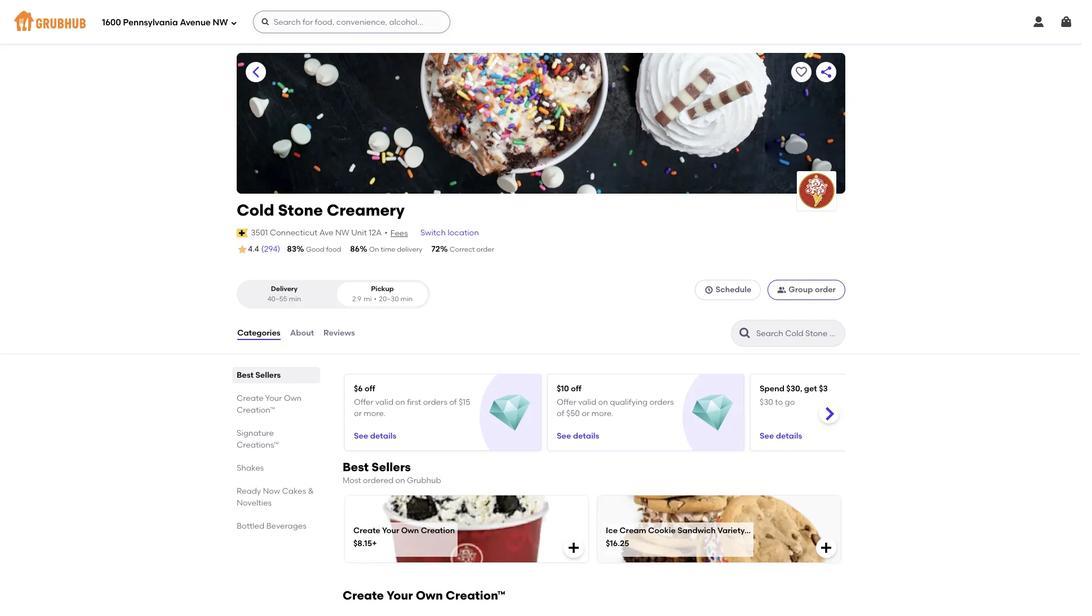 Task type: vqa. For each thing, say whether or not it's contained in the screenshot.
"Valid"
yes



Task type: describe. For each thing, give the bounding box(es) containing it.
12a
[[369, 228, 382, 238]]

food
[[326, 246, 341, 254]]

2 vertical spatial create
[[343, 589, 384, 603]]

3501 connecticut ave nw unit 12a
[[251, 228, 382, 238]]

switch
[[420, 228, 446, 238]]

qualifying
[[610, 398, 648, 407]]

ready now cakes & novelties
[[237, 487, 314, 508]]

create inside create your own creation $8.15 +
[[353, 526, 380, 536]]

spend $30, get $3 $30 to go
[[760, 384, 828, 407]]

off for $6 off
[[365, 384, 375, 394]]

schedule
[[716, 285, 752, 295]]

3501
[[251, 228, 268, 238]]

create your own creation™ inside 'tab'
[[237, 394, 302, 415]]

best for best sellers most ordered on grubhub
[[343, 461, 369, 475]]

reviews button
[[323, 313, 356, 354]]

1600
[[102, 17, 121, 27]]

see details button for offer valid on qualifying orders of $50 or more.
[[557, 427, 599, 447]]

see details button for $30 to go
[[760, 427, 802, 447]]

create your own creation™ tab
[[237, 393, 316, 417]]

grubhub
[[407, 476, 441, 486]]

first
[[407, 398, 421, 407]]

fees button
[[390, 228, 409, 240]]

(294)
[[261, 245, 280, 254]]

categories
[[237, 329, 281, 338]]

bottled beverages tab
[[237, 521, 316, 533]]

good food
[[306, 246, 341, 254]]

4.4
[[248, 245, 259, 254]]

creations™
[[237, 441, 279, 450]]

• fees
[[385, 228, 408, 238]]

sandwich
[[678, 526, 716, 536]]

ice cream cookie sandwich variety... $16.25
[[606, 526, 751, 549]]

ordered
[[363, 476, 393, 486]]

pickup
[[371, 285, 394, 293]]

86
[[350, 245, 360, 254]]

orders for first
[[423, 398, 447, 407]]

cold stone creamery logo image
[[797, 171, 836, 211]]

$16.25
[[606, 540, 629, 549]]

on time delivery
[[369, 246, 422, 254]]

good
[[306, 246, 325, 254]]

go
[[785, 398, 795, 407]]

$30
[[760, 398, 773, 407]]

2.9
[[352, 295, 361, 303]]

signature creations™
[[237, 429, 279, 450]]

stone
[[278, 201, 323, 220]]

1600 pennsylvania avenue nw
[[102, 17, 228, 27]]

details for offer valid on first orders of $15 or more.
[[370, 431, 396, 441]]

group order button
[[768, 280, 846, 301]]

min inside the delivery 40–55 min
[[289, 295, 301, 303]]

correct
[[450, 246, 475, 254]]

bottled beverages
[[237, 522, 307, 532]]

about button
[[290, 313, 315, 354]]

see details for $30 to go
[[760, 431, 802, 441]]

$10 off offer valid on qualifying orders of $50 or more.
[[557, 384, 674, 419]]

subscription pass image
[[237, 229, 248, 238]]

• inside pickup 2.9 mi • 20–30 min
[[374, 295, 377, 303]]

off for $10 off
[[571, 384, 582, 394]]

on for $10
[[598, 398, 608, 407]]

save this restaurant button
[[791, 62, 812, 82]]

novelties
[[237, 499, 272, 508]]

valid for $10 off
[[578, 398, 596, 407]]

fees
[[391, 229, 408, 238]]

variety...
[[718, 526, 751, 536]]

correct order
[[450, 246, 494, 254]]

cakes
[[282, 487, 306, 497]]

see details button for offer valid on first orders of $15 or more.
[[354, 427, 396, 447]]

delivery
[[271, 285, 298, 293]]

group order
[[789, 285, 836, 295]]

create your own creation $8.15 +
[[353, 526, 455, 549]]

details for $30 to go
[[776, 431, 802, 441]]

get
[[804, 384, 817, 394]]

promo image for offer valid on qualifying orders of $50 or more.
[[692, 393, 733, 434]]

location
[[448, 228, 479, 238]]

see for offer valid on first orders of $15 or more.
[[354, 431, 368, 441]]

or for $10 off
[[582, 409, 590, 419]]

search icon image
[[738, 327, 752, 340]]

pennsylvania
[[123, 17, 178, 27]]

see for $30 to go
[[760, 431, 774, 441]]

now
[[263, 487, 280, 497]]

create inside create your own creation™
[[237, 394, 264, 404]]

offer for $10
[[557, 398, 576, 407]]

categories button
[[237, 313, 281, 354]]

group
[[789, 285, 813, 295]]

$10
[[557, 384, 569, 394]]

$30,
[[786, 384, 802, 394]]

1 horizontal spatial svg image
[[1060, 15, 1073, 29]]

ice
[[606, 526, 618, 536]]

more. for first
[[364, 409, 386, 419]]

see for offer valid on qualifying orders of $50 or more.
[[557, 431, 571, 441]]

20–30
[[379, 295, 399, 303]]

details for offer valid on qualifying orders of $50 or more.
[[573, 431, 599, 441]]

creation
[[421, 526, 455, 536]]

about
[[290, 329, 314, 338]]

nw for ave
[[335, 228, 349, 238]]

svg image inside schedule button
[[704, 286, 713, 295]]

switch location
[[420, 228, 479, 238]]

$50
[[566, 409, 580, 419]]



Task type: locate. For each thing, give the bounding box(es) containing it.
create
[[237, 394, 264, 404], [353, 526, 380, 536], [343, 589, 384, 603]]

more. inside $10 off offer valid on qualifying orders of $50 or more.
[[592, 409, 614, 419]]

2 more. from the left
[[592, 409, 614, 419]]

offer up $50
[[557, 398, 576, 407]]

40–55
[[267, 295, 287, 303]]

time
[[381, 246, 395, 254]]

0 vertical spatial best
[[237, 371, 254, 381]]

of for $50
[[557, 409, 564, 419]]

promo image
[[489, 393, 531, 434], [692, 393, 733, 434]]

2 details from the left
[[573, 431, 599, 441]]

more. inside $6 off offer valid on first orders of $15 or more.
[[364, 409, 386, 419]]

1 vertical spatial of
[[557, 409, 564, 419]]

0 horizontal spatial min
[[289, 295, 301, 303]]

create down best sellers
[[237, 394, 264, 404]]

see details button up best sellers most ordered on grubhub
[[354, 427, 396, 447]]

of inside $6 off offer valid on first orders of $15 or more.
[[449, 398, 457, 407]]

0 horizontal spatial valid
[[375, 398, 394, 407]]

your inside create your own creation™
[[265, 394, 282, 404]]

sellers for best sellers most ordered on grubhub
[[372, 461, 411, 475]]

•
[[385, 228, 388, 238], [374, 295, 377, 303]]

on for best
[[395, 476, 405, 486]]

0 horizontal spatial orders
[[423, 398, 447, 407]]

pickup 2.9 mi • 20–30 min
[[352, 285, 413, 303]]

promo image for offer valid on first orders of $15 or more.
[[489, 393, 531, 434]]

bottled
[[237, 522, 264, 532]]

1 horizontal spatial nw
[[335, 228, 349, 238]]

1 vertical spatial sellers
[[372, 461, 411, 475]]

1 vertical spatial create your own creation™
[[343, 589, 505, 603]]

0 horizontal spatial details
[[370, 431, 396, 441]]

min down delivery
[[289, 295, 301, 303]]

1 valid from the left
[[375, 398, 394, 407]]

cold
[[237, 201, 274, 220]]

of left $15
[[449, 398, 457, 407]]

1 vertical spatial creation™
[[446, 589, 505, 603]]

offer down $6
[[354, 398, 374, 407]]

valid inside $6 off offer valid on first orders of $15 or more.
[[375, 398, 394, 407]]

1 vertical spatial nw
[[335, 228, 349, 238]]

cream
[[620, 526, 646, 536]]

orders inside $10 off offer valid on qualifying orders of $50 or more.
[[650, 398, 674, 407]]

shakes
[[237, 464, 264, 474]]

2 horizontal spatial details
[[776, 431, 802, 441]]

more. for qualifying
[[592, 409, 614, 419]]

reviews
[[324, 329, 355, 338]]

off
[[365, 384, 375, 394], [571, 384, 582, 394]]

0 horizontal spatial see details button
[[354, 427, 396, 447]]

0 vertical spatial sellers
[[255, 371, 281, 381]]

people icon image
[[777, 286, 787, 295]]

promo image left $30
[[692, 393, 733, 434]]

0 vertical spatial •
[[385, 228, 388, 238]]

2 horizontal spatial see
[[760, 431, 774, 441]]

on left qualifying
[[598, 398, 608, 407]]

nw inside main navigation navigation
[[213, 17, 228, 27]]

details up best sellers most ordered on grubhub
[[370, 431, 396, 441]]

see
[[354, 431, 368, 441], [557, 431, 571, 441], [760, 431, 774, 441]]

details down go
[[776, 431, 802, 441]]

on inside $6 off offer valid on first orders of $15 or more.
[[395, 398, 405, 407]]

own inside create your own creation $8.15 +
[[401, 526, 419, 536]]

cold stone creamery
[[237, 201, 405, 220]]

1 horizontal spatial promo image
[[692, 393, 733, 434]]

of left $50
[[557, 409, 564, 419]]

0 horizontal spatial see details
[[354, 431, 396, 441]]

• inside • fees
[[385, 228, 388, 238]]

schedule button
[[695, 280, 761, 301]]

orders for qualifying
[[650, 398, 674, 407]]

0 vertical spatial creation™
[[237, 406, 275, 415]]

create down $8.15
[[343, 589, 384, 603]]

2 horizontal spatial see details
[[760, 431, 802, 441]]

order right correct
[[477, 246, 494, 254]]

0 vertical spatial your
[[265, 394, 282, 404]]

2 vertical spatial your
[[387, 589, 413, 603]]

mi
[[364, 295, 372, 303]]

star icon image
[[237, 244, 248, 255]]

0 vertical spatial nw
[[213, 17, 228, 27]]

or for $6 off
[[354, 409, 362, 419]]

order for correct order
[[477, 246, 494, 254]]

details down $50
[[573, 431, 599, 441]]

of for $15
[[449, 398, 457, 407]]

on for $6
[[395, 398, 405, 407]]

1 horizontal spatial orders
[[650, 398, 674, 407]]

$6
[[354, 384, 363, 394]]

$15
[[459, 398, 470, 407]]

valid left 'first'
[[375, 398, 394, 407]]

1 horizontal spatial sellers
[[372, 461, 411, 475]]

svg image
[[1060, 15, 1073, 29], [261, 17, 270, 26]]

2 valid from the left
[[578, 398, 596, 407]]

3 details from the left
[[776, 431, 802, 441]]

• right mi on the left
[[374, 295, 377, 303]]

sellers up ordered
[[372, 461, 411, 475]]

on inside $10 off offer valid on qualifying orders of $50 or more.
[[598, 398, 608, 407]]

off inside $6 off offer valid on first orders of $15 or more.
[[365, 384, 375, 394]]

min right 20–30
[[400, 295, 413, 303]]

1 horizontal spatial create your own creation™
[[343, 589, 505, 603]]

create up $8.15
[[353, 526, 380, 536]]

0 horizontal spatial or
[[354, 409, 362, 419]]

nw right ave
[[335, 228, 349, 238]]

valid for $6 off
[[375, 398, 394, 407]]

1 horizontal spatial see details
[[557, 431, 599, 441]]

1 horizontal spatial offer
[[557, 398, 576, 407]]

• right '12a'
[[385, 228, 388, 238]]

signature
[[237, 429, 274, 439]]

best inside "tab"
[[237, 371, 254, 381]]

of inside $10 off offer valid on qualifying orders of $50 or more.
[[557, 409, 564, 419]]

2 see details button from the left
[[557, 427, 599, 447]]

see details button
[[354, 427, 396, 447], [557, 427, 599, 447], [760, 427, 802, 447]]

your inside create your own creation $8.15 +
[[382, 526, 399, 536]]

2 see from the left
[[557, 431, 571, 441]]

1 horizontal spatial more.
[[592, 409, 614, 419]]

see down $30
[[760, 431, 774, 441]]

order for group order
[[815, 285, 836, 295]]

see details down $50
[[557, 431, 599, 441]]

on left 'first'
[[395, 398, 405, 407]]

1 vertical spatial your
[[382, 526, 399, 536]]

1 vertical spatial order
[[815, 285, 836, 295]]

or
[[354, 409, 362, 419], [582, 409, 590, 419]]

1 horizontal spatial see details button
[[557, 427, 599, 447]]

1 off from the left
[[365, 384, 375, 394]]

2 offer from the left
[[557, 398, 576, 407]]

creamery
[[327, 201, 405, 220]]

own inside create your own creation™
[[284, 394, 302, 404]]

1 vertical spatial best
[[343, 461, 369, 475]]

3 see details from the left
[[760, 431, 802, 441]]

off inside $10 off offer valid on qualifying orders of $50 or more.
[[571, 384, 582, 394]]

see details up best sellers most ordered on grubhub
[[354, 431, 396, 441]]

on
[[395, 398, 405, 407], [598, 398, 608, 407], [395, 476, 405, 486]]

sellers up create your own creation™ 'tab'
[[255, 371, 281, 381]]

0 horizontal spatial sellers
[[255, 371, 281, 381]]

1 horizontal spatial see
[[557, 431, 571, 441]]

best sellers tab
[[237, 370, 316, 382]]

own
[[284, 394, 302, 404], [401, 526, 419, 536], [416, 589, 443, 603]]

see details
[[354, 431, 396, 441], [557, 431, 599, 441], [760, 431, 802, 441]]

svg image
[[1032, 15, 1046, 29], [230, 19, 237, 26], [704, 286, 713, 295], [567, 542, 581, 555], [820, 542, 833, 555]]

0 vertical spatial of
[[449, 398, 457, 407]]

sellers
[[255, 371, 281, 381], [372, 461, 411, 475]]

details
[[370, 431, 396, 441], [573, 431, 599, 441], [776, 431, 802, 441]]

orders right 'first'
[[423, 398, 447, 407]]

valid inside $10 off offer valid on qualifying orders of $50 or more.
[[578, 398, 596, 407]]

$6 off offer valid on first orders of $15 or more.
[[354, 384, 470, 419]]

1 horizontal spatial min
[[400, 295, 413, 303]]

2 or from the left
[[582, 409, 590, 419]]

option group
[[237, 280, 430, 309]]

0 horizontal spatial nw
[[213, 17, 228, 27]]

1 see details button from the left
[[354, 427, 396, 447]]

1 vertical spatial create
[[353, 526, 380, 536]]

1 horizontal spatial best
[[343, 461, 369, 475]]

to
[[775, 398, 783, 407]]

ready
[[237, 487, 261, 497]]

unit
[[351, 228, 367, 238]]

most
[[343, 476, 361, 486]]

0 horizontal spatial off
[[365, 384, 375, 394]]

on inside best sellers most ordered on grubhub
[[395, 476, 405, 486]]

or inside $6 off offer valid on first orders of $15 or more.
[[354, 409, 362, 419]]

order right group
[[815, 285, 836, 295]]

1 horizontal spatial creation™
[[446, 589, 505, 603]]

0 vertical spatial create
[[237, 394, 264, 404]]

1 promo image from the left
[[489, 393, 531, 434]]

of
[[449, 398, 457, 407], [557, 409, 564, 419]]

caret left icon image
[[249, 65, 263, 79]]

0 horizontal spatial •
[[374, 295, 377, 303]]

ave
[[319, 228, 333, 238]]

min inside pickup 2.9 mi • 20–30 min
[[400, 295, 413, 303]]

nw right the avenue
[[213, 17, 228, 27]]

orders inside $6 off offer valid on first orders of $15 or more.
[[423, 398, 447, 407]]

3501 connecticut ave nw unit 12a button
[[250, 227, 382, 240]]

1 horizontal spatial of
[[557, 409, 564, 419]]

see details for offer valid on qualifying orders of $50 or more.
[[557, 431, 599, 441]]

best sellers
[[237, 371, 281, 381]]

0 horizontal spatial best
[[237, 371, 254, 381]]

delivery 40–55 min
[[267, 285, 301, 303]]

0 horizontal spatial promo image
[[489, 393, 531, 434]]

2 vertical spatial own
[[416, 589, 443, 603]]

offer inside $10 off offer valid on qualifying orders of $50 or more.
[[557, 398, 576, 407]]

save this restaurant image
[[795, 65, 808, 79]]

0 horizontal spatial order
[[477, 246, 494, 254]]

connecticut
[[270, 228, 318, 238]]

option group containing delivery 40–55 min
[[237, 280, 430, 309]]

or inside $10 off offer valid on qualifying orders of $50 or more.
[[582, 409, 590, 419]]

1 horizontal spatial order
[[815, 285, 836, 295]]

1 horizontal spatial •
[[385, 228, 388, 238]]

promo image right $15
[[489, 393, 531, 434]]

offer
[[354, 398, 374, 407], [557, 398, 576, 407]]

best inside best sellers most ordered on grubhub
[[343, 461, 369, 475]]

orders right qualifying
[[650, 398, 674, 407]]

offer inside $6 off offer valid on first orders of $15 or more.
[[354, 398, 374, 407]]

more.
[[364, 409, 386, 419], [592, 409, 614, 419]]

0 vertical spatial order
[[477, 246, 494, 254]]

valid up $50
[[578, 398, 596, 407]]

1 see details from the left
[[354, 431, 396, 441]]

main navigation navigation
[[0, 0, 1082, 44]]

2 promo image from the left
[[692, 393, 733, 434]]

avenue
[[180, 17, 211, 27]]

spend
[[760, 384, 785, 394]]

+
[[372, 540, 377, 549]]

1 horizontal spatial or
[[582, 409, 590, 419]]

0 horizontal spatial create your own creation™
[[237, 394, 302, 415]]

&
[[308, 487, 314, 497]]

1 more. from the left
[[364, 409, 386, 419]]

0 horizontal spatial svg image
[[261, 17, 270, 26]]

83
[[287, 245, 296, 254]]

0 horizontal spatial creation™
[[237, 406, 275, 415]]

Search for food, convenience, alcohol... search field
[[253, 11, 450, 33]]

$3
[[819, 384, 828, 394]]

1 offer from the left
[[354, 398, 374, 407]]

72
[[432, 245, 440, 254]]

or down $6
[[354, 409, 362, 419]]

3 see details button from the left
[[760, 427, 802, 447]]

see details button down to
[[760, 427, 802, 447]]

sellers inside best sellers "tab"
[[255, 371, 281, 381]]

0 horizontal spatial more.
[[364, 409, 386, 419]]

1 or from the left
[[354, 409, 362, 419]]

see up most
[[354, 431, 368, 441]]

see details for offer valid on first orders of $15 or more.
[[354, 431, 396, 441]]

0 horizontal spatial see
[[354, 431, 368, 441]]

creation™ inside create your own creation™
[[237, 406, 275, 415]]

2 min from the left
[[400, 295, 413, 303]]

nw for avenue
[[213, 17, 228, 27]]

shakes tab
[[237, 463, 316, 475]]

Search Cold Stone Creamery search field
[[755, 329, 842, 339]]

or right $50
[[582, 409, 590, 419]]

1 details from the left
[[370, 431, 396, 441]]

order inside button
[[815, 285, 836, 295]]

beverages
[[266, 522, 307, 532]]

1 horizontal spatial details
[[573, 431, 599, 441]]

share icon image
[[820, 65, 833, 79]]

1 min from the left
[[289, 295, 301, 303]]

cookie
[[648, 526, 676, 536]]

best up most
[[343, 461, 369, 475]]

signature creations™ tab
[[237, 428, 316, 452]]

2 horizontal spatial see details button
[[760, 427, 802, 447]]

0 vertical spatial create your own creation™
[[237, 394, 302, 415]]

0 horizontal spatial offer
[[354, 398, 374, 407]]

on
[[369, 246, 379, 254]]

2 orders from the left
[[650, 398, 674, 407]]

0 horizontal spatial of
[[449, 398, 457, 407]]

create your own creation™
[[237, 394, 302, 415], [343, 589, 505, 603]]

offer for $6
[[354, 398, 374, 407]]

best sellers most ordered on grubhub
[[343, 461, 441, 486]]

1 vertical spatial own
[[401, 526, 419, 536]]

ready now cakes & novelties tab
[[237, 486, 316, 510]]

2 off from the left
[[571, 384, 582, 394]]

$8.15
[[353, 540, 372, 549]]

off right $6
[[365, 384, 375, 394]]

2 see details from the left
[[557, 431, 599, 441]]

delivery
[[397, 246, 422, 254]]

best for best sellers
[[237, 371, 254, 381]]

3 see from the left
[[760, 431, 774, 441]]

on right ordered
[[395, 476, 405, 486]]

nw inside 3501 connecticut ave nw unit 12a button
[[335, 228, 349, 238]]

1 vertical spatial •
[[374, 295, 377, 303]]

1 horizontal spatial valid
[[578, 398, 596, 407]]

1 see from the left
[[354, 431, 368, 441]]

1 horizontal spatial off
[[571, 384, 582, 394]]

your
[[265, 394, 282, 404], [382, 526, 399, 536], [387, 589, 413, 603]]

see details down to
[[760, 431, 802, 441]]

off right "$10"
[[571, 384, 582, 394]]

see details button down $50
[[557, 427, 599, 447]]

see down $50
[[557, 431, 571, 441]]

0 vertical spatial own
[[284, 394, 302, 404]]

switch location button
[[420, 227, 480, 240]]

sellers inside best sellers most ordered on grubhub
[[372, 461, 411, 475]]

order
[[477, 246, 494, 254], [815, 285, 836, 295]]

sellers for best sellers
[[255, 371, 281, 381]]

1 orders from the left
[[423, 398, 447, 407]]

best up create your own creation™ 'tab'
[[237, 371, 254, 381]]



